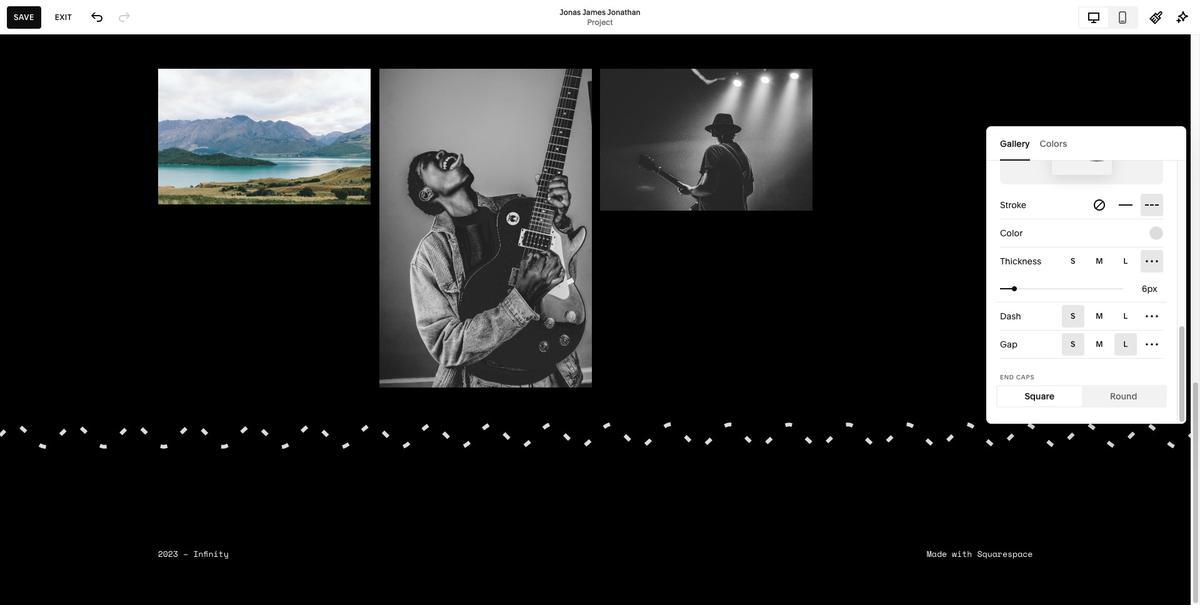 Task type: describe. For each thing, give the bounding box(es) containing it.
square
[[1025, 391, 1055, 402]]

exit
[[55, 12, 72, 22]]

save
[[14, 12, 34, 22]]

end
[[1001, 374, 1015, 381]]

m for gap
[[1096, 340, 1104, 349]]

jonas james jonathan project
[[560, 7, 641, 27]]

thickness
[[1001, 256, 1042, 267]]

round
[[1111, 391, 1138, 402]]

l for dash
[[1124, 311, 1128, 321]]

square button
[[998, 386, 1082, 406]]

website button
[[0, 14, 72, 41]]

gallery button
[[1001, 126, 1030, 161]]

tab list containing square
[[998, 386, 1166, 406]]

option group for stroke
[[1089, 194, 1164, 216]]

option group for gap
[[1062, 333, 1164, 356]]

colors button
[[1040, 126, 1068, 161]]

exit button
[[48, 6, 79, 28]]

s for gap
[[1071, 340, 1076, 349]]

save button
[[7, 6, 41, 28]]

l for thickness
[[1124, 256, 1128, 266]]

color
[[1001, 228, 1023, 239]]

caps
[[1017, 374, 1035, 381]]

tab list containing gallery
[[1001, 126, 1173, 161]]



Task type: locate. For each thing, give the bounding box(es) containing it.
jonas for jonas james jonathan project
[[560, 7, 581, 17]]

0 vertical spatial james
[[583, 7, 606, 17]]

1 horizontal spatial jonathan
[[608, 7, 641, 17]]

1 horizontal spatial james
[[583, 7, 606, 17]]

3 m from the top
[[1096, 340, 1104, 349]]

0 vertical spatial m
[[1096, 256, 1104, 266]]

1 m from the top
[[1096, 256, 1104, 266]]

2 vertical spatial l
[[1124, 340, 1128, 349]]

jonathan
[[608, 7, 641, 17], [138, 99, 176, 111]]

option group for dash
[[1062, 305, 1164, 328]]

colors
[[1040, 138, 1068, 149]]

s for dash
[[1071, 311, 1076, 321]]

1 vertical spatial james
[[109, 99, 136, 111]]

None range field
[[1001, 275, 1124, 302]]

m for thickness
[[1096, 256, 1104, 266]]

jonas for jonas james jonathan
[[83, 99, 107, 111]]

2 vertical spatial s
[[1071, 340, 1076, 349]]

jonathan for jonas james jonathan
[[138, 99, 176, 111]]

project
[[588, 17, 613, 27]]

s for thickness
[[1071, 256, 1076, 266]]

option group for thickness
[[1062, 250, 1164, 273]]

l for gap
[[1124, 340, 1128, 349]]

1 vertical spatial s
[[1071, 311, 1076, 321]]

2 l from the top
[[1124, 311, 1128, 321]]

jonathan for jonas james jonathan project
[[608, 7, 641, 17]]

0 horizontal spatial jonas
[[83, 99, 107, 111]]

website
[[24, 23, 58, 32]]

0 horizontal spatial james
[[109, 99, 136, 111]]

jonas
[[560, 7, 581, 17], [83, 99, 107, 111]]

3 l from the top
[[1124, 340, 1128, 349]]

3 s from the top
[[1071, 340, 1076, 349]]

0 vertical spatial jonathan
[[608, 7, 641, 17]]

james for jonas james jonathan
[[109, 99, 136, 111]]

m
[[1096, 256, 1104, 266], [1096, 311, 1104, 321], [1096, 340, 1104, 349]]

2 m from the top
[[1096, 311, 1104, 321]]

jonas james jonathan
[[83, 99, 176, 111]]

1 vertical spatial m
[[1096, 311, 1104, 321]]

gallery
[[1001, 138, 1030, 149]]

1 s from the top
[[1071, 256, 1076, 266]]

None text field
[[1142, 282, 1160, 296]]

1 vertical spatial jonas
[[83, 99, 107, 111]]

james for jonas james jonathan project
[[583, 7, 606, 17]]

jonas inside jonas james jonathan project
[[560, 7, 581, 17]]

end caps
[[1001, 374, 1035, 381]]

1 vertical spatial tab list
[[1001, 126, 1173, 161]]

tab list
[[1080, 7, 1137, 27], [1001, 126, 1173, 161], [998, 386, 1166, 406]]

gap
[[1001, 339, 1018, 350]]

james inside jonas james jonathan project
[[583, 7, 606, 17]]

option group
[[1089, 194, 1164, 216], [1062, 250, 1164, 273], [1062, 305, 1164, 328], [1062, 333, 1164, 356]]

0 horizontal spatial jonathan
[[138, 99, 176, 111]]

2 vertical spatial m
[[1096, 340, 1104, 349]]

1 vertical spatial jonathan
[[138, 99, 176, 111]]

stroke
[[1001, 199, 1027, 211]]

1 vertical spatial l
[[1124, 311, 1128, 321]]

2 s from the top
[[1071, 311, 1076, 321]]

jonathan inside jonas james jonathan project
[[608, 7, 641, 17]]

1 l from the top
[[1124, 256, 1128, 266]]

s
[[1071, 256, 1076, 266], [1071, 311, 1076, 321], [1071, 340, 1076, 349]]

color button
[[1001, 219, 1164, 247]]

round button
[[1082, 386, 1166, 406]]

dash
[[1001, 311, 1022, 322]]

0 vertical spatial l
[[1124, 256, 1128, 266]]

1 horizontal spatial jonas
[[560, 7, 581, 17]]

0 vertical spatial s
[[1071, 256, 1076, 266]]

0 vertical spatial tab list
[[1080, 7, 1137, 27]]

james
[[583, 7, 606, 17], [109, 99, 136, 111]]

2 vertical spatial tab list
[[998, 386, 1166, 406]]

m for dash
[[1096, 311, 1104, 321]]

l
[[1124, 256, 1128, 266], [1124, 311, 1128, 321], [1124, 340, 1128, 349]]

0 vertical spatial jonas
[[560, 7, 581, 17]]



Task type: vqa. For each thing, say whether or not it's contained in the screenshot.
left Jonathan
yes



